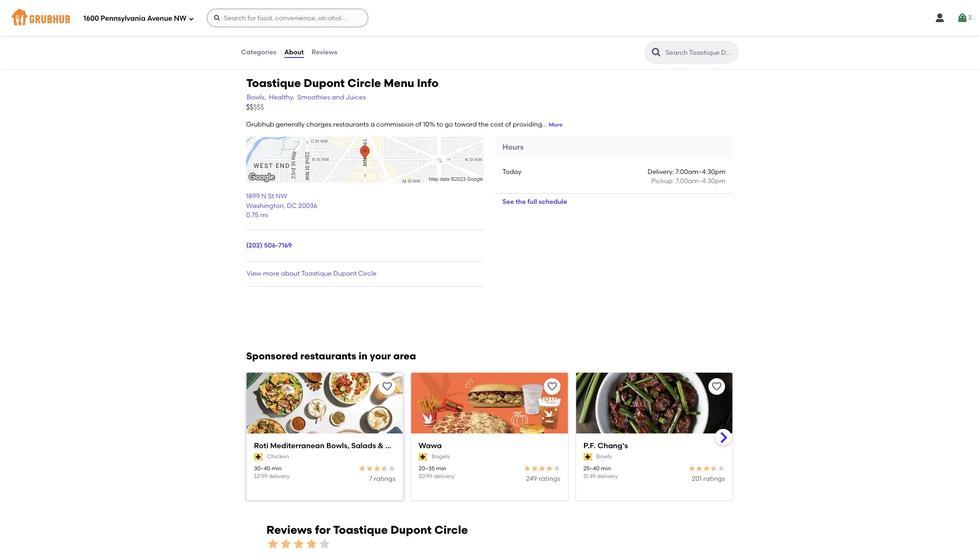 Task type: locate. For each thing, give the bounding box(es) containing it.
toastique right about
[[301, 270, 332, 278]]

p.f. chang's
[[583, 442, 628, 451]]

2 vertical spatial toastique
[[333, 524, 388, 538]]

min inside 30–40 min $2.99 delivery
[[272, 466, 282, 472]]

save this restaurant image
[[382, 381, 393, 393], [547, 381, 558, 393], [711, 381, 722, 393]]

your
[[370, 351, 391, 362]]

of right cost
[[505, 121, 511, 129]]

nw inside main navigation navigation
[[174, 14, 187, 22]]

2 horizontal spatial delivery
[[597, 474, 618, 480]]

1 vertical spatial nw
[[276, 193, 287, 201]]

1 delivery from the left
[[269, 474, 290, 480]]

1 horizontal spatial ratings
[[539, 476, 560, 484]]

the
[[478, 121, 489, 129], [516, 198, 526, 206]]

1 horizontal spatial the
[[516, 198, 526, 206]]

charges
[[306, 121, 332, 129]]

1 horizontal spatial delivery
[[434, 474, 455, 480]]

0 horizontal spatial nw
[[174, 14, 187, 22]]

0 vertical spatial nw
[[174, 14, 187, 22]]

main navigation navigation
[[0, 0, 979, 36]]

mediterranean
[[270, 442, 325, 451]]

1 save this restaurant image from the left
[[382, 381, 393, 393]]

juices
[[346, 93, 366, 101]]

0 horizontal spatial min
[[272, 466, 282, 472]]

reviews left for
[[266, 524, 312, 538]]

cost
[[490, 121, 503, 129]]

1 save this restaurant button from the left
[[379, 379, 396, 395]]

toastique up healthy,
[[246, 76, 301, 90]]

chicken
[[267, 454, 289, 461]]

1 subscription pass image from the left
[[254, 454, 263, 461]]

7:00am–4:30pm down the delivery: 7:00am–4:30pm
[[676, 177, 726, 185]]

1 vertical spatial reviews
[[266, 524, 312, 538]]

2 7:00am–4:30pm from the top
[[676, 177, 726, 185]]

healthy,
[[269, 93, 295, 101]]

info
[[417, 76, 439, 90]]

$2.99
[[254, 474, 267, 480]]

of left 10%
[[415, 121, 421, 129]]

ratings
[[374, 476, 396, 484], [539, 476, 560, 484], [703, 476, 725, 484]]

3 ratings from the left
[[703, 476, 725, 484]]

25–40 min $1.49 delivery
[[583, 466, 618, 480]]

schedule
[[539, 198, 567, 206]]

7:00am–4:30pm up pickup: 7:00am–4:30pm
[[676, 168, 726, 176]]

p.f. chang's link
[[583, 441, 725, 452]]

2 horizontal spatial svg image
[[957, 12, 968, 24]]

3
[[968, 14, 972, 22]]

min down bowls
[[601, 466, 611, 472]]

3 save this restaurant image from the left
[[711, 381, 722, 393]]

svg image
[[213, 14, 221, 22]]

save this restaurant image for chang's
[[711, 381, 722, 393]]

star icon image
[[359, 465, 366, 473], [366, 465, 374, 473], [374, 465, 381, 473], [381, 465, 388, 473], [381, 465, 388, 473], [388, 465, 396, 473], [523, 465, 531, 473], [531, 465, 538, 473], [538, 465, 546, 473], [546, 465, 553, 473], [553, 465, 560, 473], [688, 465, 696, 473], [696, 465, 703, 473], [703, 465, 710, 473], [710, 465, 718, 473], [710, 465, 718, 473], [718, 465, 725, 473], [266, 539, 279, 551], [279, 539, 292, 551], [292, 539, 305, 551], [305, 539, 318, 551], [318, 539, 331, 551]]

n
[[261, 193, 266, 201]]

pickup: 7:00am–4:30pm
[[651, 177, 726, 185]]

1 horizontal spatial min
[[436, 466, 446, 472]]

chang's
[[598, 442, 628, 451]]

1 horizontal spatial save this restaurant image
[[547, 381, 558, 393]]

subscription pass image
[[419, 454, 428, 461]]

1 horizontal spatial nw
[[276, 193, 287, 201]]

1 horizontal spatial save this restaurant button
[[544, 379, 560, 395]]

2 horizontal spatial save this restaurant button
[[708, 379, 725, 395]]

1600 pennsylvania avenue nw
[[83, 14, 187, 22]]

min down bagels
[[436, 466, 446, 472]]

delivery:
[[648, 168, 674, 176]]

delivery right $0.99
[[434, 474, 455, 480]]

the inside button
[[516, 198, 526, 206]]

min down 'chicken'
[[272, 466, 282, 472]]

subscription pass image down p.f.
[[583, 454, 593, 461]]

dupont
[[304, 76, 345, 90], [333, 270, 357, 278], [391, 524, 432, 538]]

in
[[359, 351, 367, 362]]

0 horizontal spatial toastique
[[246, 76, 301, 90]]

1 horizontal spatial toastique
[[301, 270, 332, 278]]

reviews inside reviews button
[[312, 48, 337, 56]]

bowls, left salads
[[326, 442, 349, 451]]

0 vertical spatial 7:00am–4:30pm
[[676, 168, 726, 176]]

0 horizontal spatial ratings
[[374, 476, 396, 484]]

nw up ,
[[276, 193, 287, 201]]

0 horizontal spatial the
[[478, 121, 489, 129]]

2 horizontal spatial ratings
[[703, 476, 725, 484]]

wawa
[[419, 442, 442, 451]]

restaurants left "a"
[[333, 121, 369, 129]]

toastique right for
[[333, 524, 388, 538]]

min inside 25–40 min $1.49 delivery
[[601, 466, 611, 472]]

washington
[[246, 202, 284, 210]]

reviews
[[312, 48, 337, 56], [266, 524, 312, 538]]

bowls,
[[247, 93, 266, 101], [326, 442, 349, 451]]

min inside 20–35 min $0.99 delivery
[[436, 466, 446, 472]]

nw right avenue
[[174, 14, 187, 22]]

restaurants left in on the bottom left
[[300, 351, 356, 362]]

0 horizontal spatial of
[[415, 121, 421, 129]]

smoothies and juices button
[[297, 93, 366, 103]]

subscription pass image
[[254, 454, 263, 461], [583, 454, 593, 461]]

0 vertical spatial restaurants
[[333, 121, 369, 129]]

reviews right about
[[312, 48, 337, 56]]

7 ratings
[[369, 476, 396, 484]]

toastique
[[246, 76, 301, 90], [301, 270, 332, 278], [333, 524, 388, 538]]

save this restaurant button for mediterranean
[[379, 379, 396, 395]]

delivery inside 20–35 min $0.99 delivery
[[434, 474, 455, 480]]

0 vertical spatial reviews
[[312, 48, 337, 56]]

1 horizontal spatial subscription pass image
[[583, 454, 593, 461]]

1 of from the left
[[415, 121, 421, 129]]

2 save this restaurant button from the left
[[544, 379, 560, 395]]

0 horizontal spatial delivery
[[269, 474, 290, 480]]

subscription pass image down 'roti'
[[254, 454, 263, 461]]

ratings right 249
[[539, 476, 560, 484]]

0 vertical spatial bowls,
[[247, 93, 266, 101]]

2 horizontal spatial min
[[601, 466, 611, 472]]

circle
[[347, 76, 381, 90], [358, 270, 377, 278], [434, 524, 468, 538]]

sponsored
[[246, 351, 298, 362]]

1 vertical spatial bowls,
[[326, 442, 349, 451]]

3 min from the left
[[601, 466, 611, 472]]

1 vertical spatial the
[[516, 198, 526, 206]]

grubhub
[[246, 121, 274, 129]]

10%
[[423, 121, 435, 129]]

201
[[692, 476, 702, 484]]

nw
[[174, 14, 187, 22], [276, 193, 287, 201]]

roti mediterranean bowls, salads & pitas
[[254, 442, 404, 451]]

commission
[[376, 121, 414, 129]]

view
[[247, 270, 261, 278]]

dc
[[287, 202, 297, 210]]

hours
[[502, 143, 524, 152]]

bowls, inside "roti mediterranean bowls, salads & pitas" link
[[326, 442, 349, 451]]

2 delivery from the left
[[434, 474, 455, 480]]

delivery right $2.99
[[269, 474, 290, 480]]

reviews for reviews
[[312, 48, 337, 56]]

reviews for toastique dupont circle
[[266, 524, 468, 538]]

ratings right 7
[[374, 476, 396, 484]]

1 7:00am–4:30pm from the top
[[676, 168, 726, 176]]

nw inside 1899 n st nw washington , dc 20036 0.75 mi
[[276, 193, 287, 201]]

about button
[[284, 36, 304, 69]]

20–35
[[419, 466, 435, 472]]

a
[[370, 121, 375, 129]]

1 min from the left
[[272, 466, 282, 472]]

healthy, button
[[268, 93, 295, 103]]

delivery right $1.49
[[597, 474, 618, 480]]

the left full
[[516, 198, 526, 206]]

mi
[[260, 212, 268, 219]]

generally
[[276, 121, 305, 129]]

1 horizontal spatial svg image
[[934, 12, 945, 24]]

2 subscription pass image from the left
[[583, 454, 593, 461]]

25–40
[[583, 466, 600, 472]]

$1.49
[[583, 474, 596, 480]]

the left cost
[[478, 121, 489, 129]]

about
[[284, 48, 304, 56]]

3 save this restaurant button from the left
[[708, 379, 725, 395]]

1 horizontal spatial bowls,
[[326, 442, 349, 451]]

1 ratings from the left
[[374, 476, 396, 484]]

delivery inside 30–40 min $2.99 delivery
[[269, 474, 290, 480]]

249 ratings
[[526, 476, 560, 484]]

1 horizontal spatial of
[[505, 121, 511, 129]]

0 horizontal spatial subscription pass image
[[254, 454, 263, 461]]

min for wawa
[[436, 466, 446, 472]]

menu
[[384, 76, 414, 90]]

bowls, up $$$$$
[[247, 93, 266, 101]]

0 horizontal spatial save this restaurant button
[[379, 379, 396, 395]]

3 delivery from the left
[[597, 474, 618, 480]]

reviews for reviews for toastique dupont circle
[[266, 524, 312, 538]]

2 horizontal spatial save this restaurant image
[[711, 381, 722, 393]]

svg image
[[934, 12, 945, 24], [957, 12, 968, 24], [188, 16, 194, 21]]

save this restaurant button for chang's
[[708, 379, 725, 395]]

delivery
[[269, 474, 290, 480], [434, 474, 455, 480], [597, 474, 618, 480]]

0 horizontal spatial save this restaurant image
[[382, 381, 393, 393]]

delivery inside 25–40 min $1.49 delivery
[[597, 474, 618, 480]]

1 vertical spatial 7:00am–4:30pm
[[676, 177, 726, 185]]

ratings right 201
[[703, 476, 725, 484]]

see the full schedule
[[502, 198, 567, 206]]

201 ratings
[[692, 476, 725, 484]]

0 vertical spatial dupont
[[304, 76, 345, 90]]

2 min from the left
[[436, 466, 446, 472]]

0 vertical spatial the
[[478, 121, 489, 129]]

Search for food, convenience, alcohol... search field
[[207, 9, 368, 27]]



Task type: describe. For each thing, give the bounding box(es) containing it.
for
[[315, 524, 331, 538]]

about
[[281, 270, 300, 278]]

salads
[[351, 442, 376, 451]]

delivery for roti mediterranean bowls, salads & pitas
[[269, 474, 290, 480]]

(202) 506-7169
[[246, 242, 292, 250]]

7:00am–4:30pm for pickup: 7:00am–4:30pm
[[676, 177, 726, 185]]

grubhub generally charges restaurants a commission of 10% to go toward the cost of providing ... more
[[246, 121, 563, 129]]

wawa logo image
[[411, 373, 568, 451]]

categories
[[241, 48, 276, 56]]

2 vertical spatial circle
[[434, 524, 468, 538]]

(202) 506-7169 button
[[246, 242, 292, 251]]

providing
[[513, 121, 542, 129]]

search icon image
[[651, 47, 662, 58]]

$0.99
[[419, 474, 432, 480]]

reviews button
[[311, 36, 338, 69]]

go
[[445, 121, 453, 129]]

subscription pass image for p.f.
[[583, 454, 593, 461]]

1899 n st nw washington , dc 20036 0.75 mi
[[246, 193, 317, 219]]

sponsored restaurants in your area
[[246, 351, 416, 362]]

avenue
[[147, 14, 172, 22]]

2 horizontal spatial toastique
[[333, 524, 388, 538]]

1 vertical spatial circle
[[358, 270, 377, 278]]

toward
[[454, 121, 477, 129]]

7:00am–4:30pm for delivery: 7:00am–4:30pm
[[676, 168, 726, 176]]

wawa link
[[419, 441, 560, 452]]

see
[[502, 198, 514, 206]]

30–40
[[254, 466, 270, 472]]

1600
[[83, 14, 99, 22]]

roti mediterranean bowls, salads & pitas logo image
[[247, 373, 403, 451]]

save this restaurant image for mediterranean
[[382, 381, 393, 393]]

2 vertical spatial dupont
[[391, 524, 432, 538]]

toastique dupont circle menu info
[[246, 76, 439, 90]]

p.f.
[[583, 442, 596, 451]]

$$$$$
[[246, 103, 264, 112]]

7169
[[278, 242, 292, 250]]

nw for avenue
[[174, 14, 187, 22]]

delivery for wawa
[[434, 474, 455, 480]]

7
[[369, 476, 372, 484]]

2 save this restaurant image from the left
[[547, 381, 558, 393]]

Search Toastique Dupont Circle search field
[[665, 48, 735, 57]]

area
[[393, 351, 416, 362]]

view more about toastique dupont circle
[[247, 270, 377, 278]]

$$
[[246, 103, 253, 112]]

1899
[[246, 193, 260, 201]]

30–40 min $2.99 delivery
[[254, 466, 290, 480]]

1 vertical spatial restaurants
[[300, 351, 356, 362]]

2 of from the left
[[505, 121, 511, 129]]

1 vertical spatial dupont
[[333, 270, 357, 278]]

0 vertical spatial toastique
[[246, 76, 301, 90]]

p.f. chang's  logo image
[[576, 373, 732, 451]]

1 vertical spatial toastique
[[301, 270, 332, 278]]

roti
[[254, 442, 268, 451]]

nw for st
[[276, 193, 287, 201]]

more
[[263, 270, 279, 278]]

today
[[502, 168, 522, 176]]

smoothies
[[297, 93, 330, 101]]

249
[[526, 476, 537, 484]]

delivery for p.f. chang's
[[597, 474, 618, 480]]

st
[[268, 193, 274, 201]]

more
[[549, 122, 563, 128]]

bowls, button
[[246, 93, 267, 103]]

0 vertical spatial circle
[[347, 76, 381, 90]]

ratings for mediterranean
[[374, 476, 396, 484]]

and
[[332, 93, 344, 101]]

,
[[284, 202, 285, 210]]

roti mediterranean bowls, salads & pitas link
[[254, 441, 404, 452]]

see the full schedule button
[[495, 194, 575, 211]]

2 ratings from the left
[[539, 476, 560, 484]]

3 button
[[957, 10, 972, 26]]

0 horizontal spatial svg image
[[188, 16, 194, 21]]

min for roti mediterranean bowls, salads & pitas
[[272, 466, 282, 472]]

pickup:
[[651, 177, 674, 185]]

20–35 min $0.99 delivery
[[419, 466, 455, 480]]

categories button
[[241, 36, 277, 69]]

min for p.f. chang's
[[601, 466, 611, 472]]

to
[[437, 121, 443, 129]]

506-
[[264, 242, 278, 250]]

svg image inside "3" button
[[957, 12, 968, 24]]

bowls
[[596, 454, 612, 461]]

ratings for chang's
[[703, 476, 725, 484]]

0.75
[[246, 212, 259, 219]]

pennsylvania
[[101, 14, 145, 22]]

bagels
[[432, 454, 450, 461]]

full
[[527, 198, 537, 206]]

0 horizontal spatial bowls,
[[247, 93, 266, 101]]

subscription pass image for roti
[[254, 454, 263, 461]]

&
[[378, 442, 384, 451]]

(202)
[[246, 242, 262, 250]]

pitas
[[385, 442, 404, 451]]

delivery: 7:00am–4:30pm
[[648, 168, 726, 176]]

...
[[542, 121, 547, 129]]



Task type: vqa. For each thing, say whether or not it's contained in the screenshot.
Cauliflower
no



